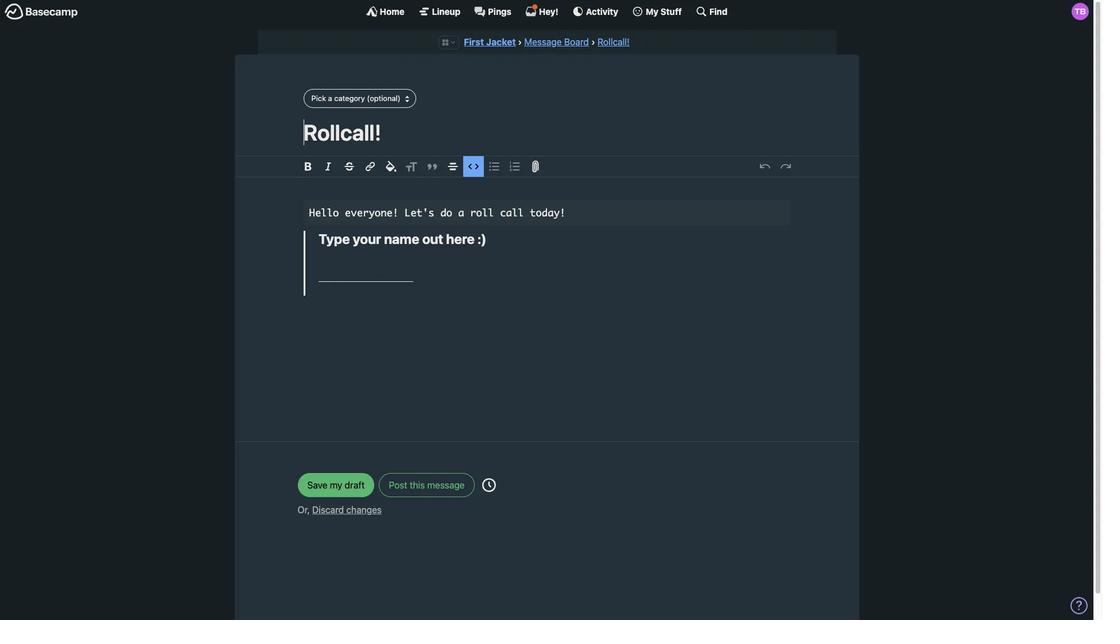 Task type: locate. For each thing, give the bounding box(es) containing it.
home link
[[366, 6, 405, 17]]

board
[[565, 37, 589, 47]]

lineup
[[432, 6, 461, 16]]

discard changes link
[[312, 505, 382, 515]]

lineup link
[[418, 6, 461, 17]]

activity link
[[572, 6, 619, 17]]

first
[[464, 37, 484, 47]]

tyler black image
[[1072, 3, 1089, 20]]

a right pick at the top of the page
[[328, 94, 332, 103]]

1 horizontal spatial a
[[458, 206, 464, 219]]

›
[[518, 37, 522, 47], [592, 37, 595, 47]]

0 vertical spatial a
[[328, 94, 332, 103]]

pick a category (optional) button
[[304, 89, 416, 108]]

a
[[328, 94, 332, 103], [458, 206, 464, 219]]

or,
[[298, 505, 310, 515]]

type
[[319, 231, 350, 247]]

changes
[[347, 505, 382, 515]]

› right jacket
[[518, 37, 522, 47]]

post
[[389, 480, 408, 490]]

rollcall!
[[598, 37, 630, 47]]

post this message
[[389, 480, 465, 490]]

pings button
[[474, 6, 512, 17]]

1 horizontal spatial ›
[[592, 37, 595, 47]]

0 horizontal spatial a
[[328, 94, 332, 103]]

find
[[710, 6, 728, 16]]

this
[[410, 480, 425, 490]]

0 horizontal spatial ›
[[518, 37, 522, 47]]

pick
[[312, 94, 326, 103]]

rollcall! link
[[598, 37, 630, 47]]

let's
[[405, 206, 435, 219]]

or, discard changes
[[298, 505, 382, 515]]

› right board
[[592, 37, 595, 47]]

everyone!
[[345, 206, 399, 219]]

a right do
[[458, 206, 464, 219]]

message board link
[[525, 37, 589, 47]]

1 vertical spatial a
[[458, 206, 464, 219]]

Type a title… text field
[[304, 119, 791, 145]]

a inside "write away…" text box
[[458, 206, 464, 219]]

post this message button
[[379, 473, 475, 497]]

› message board › rollcall!
[[518, 37, 630, 47]]



Task type: vqa. For each thing, say whether or not it's contained in the screenshot.
Should I add to-dos or cards?
no



Task type: describe. For each thing, give the bounding box(es) containing it.
a inside pick a category (optional) button
[[328, 94, 332, 103]]

hello
[[309, 206, 339, 219]]

first jacket link
[[464, 37, 516, 47]]

your
[[353, 231, 381, 247]]

hey!
[[539, 6, 559, 16]]

save my draft
[[308, 480, 365, 490]]

pings
[[488, 6, 512, 16]]

find button
[[696, 6, 728, 17]]

message
[[428, 480, 465, 490]]

Write away… text field
[[269, 178, 825, 428]]

roll
[[470, 206, 494, 219]]

pick a category (optional)
[[312, 94, 401, 103]]

:)
[[478, 231, 487, 247]]

category
[[334, 94, 365, 103]]

draft
[[345, 480, 365, 490]]

discard
[[312, 505, 344, 515]]

1 › from the left
[[518, 37, 522, 47]]

hello everyone! let's do a roll call today!
[[309, 206, 566, 219]]

activity
[[586, 6, 619, 16]]

main element
[[0, 0, 1094, 22]]

hey! button
[[525, 4, 559, 17]]

switch accounts image
[[5, 3, 78, 21]]

name
[[384, 231, 420, 247]]

call
[[500, 206, 524, 219]]

home
[[380, 6, 405, 16]]

my stuff
[[646, 6, 682, 16]]

message
[[525, 37, 562, 47]]

(optional)
[[367, 94, 401, 103]]

today!
[[530, 206, 566, 219]]

here
[[446, 231, 475, 247]]

my
[[330, 480, 342, 490]]

type your name out here :)
[[319, 231, 487, 247]]

my stuff button
[[632, 6, 682, 17]]

jacket
[[486, 37, 516, 47]]

out
[[423, 231, 444, 247]]

my
[[646, 6, 659, 16]]

do
[[441, 206, 453, 219]]

save my draft button
[[298, 473, 375, 497]]

save
[[308, 480, 328, 490]]

2 › from the left
[[592, 37, 595, 47]]

first jacket
[[464, 37, 516, 47]]

stuff
[[661, 6, 682, 16]]

schedule this to post later image
[[482, 478, 496, 492]]



